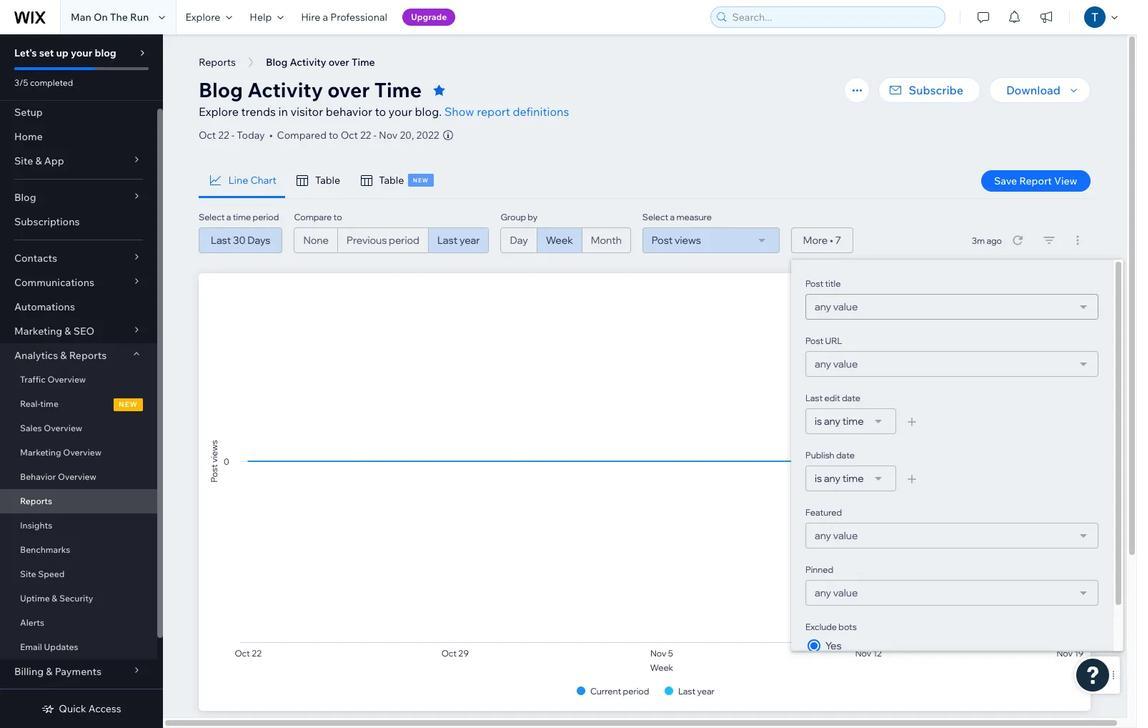 Task type: vqa. For each thing, say whether or not it's contained in the screenshot.
free associated with Display
no



Task type: locate. For each thing, give the bounding box(es) containing it.
hire a professional link
[[293, 0, 396, 34]]

2 vertical spatial blog
[[14, 191, 36, 204]]

1 vertical spatial explore
[[199, 104, 239, 119]]

22 left nov
[[360, 129, 371, 142]]

your
[[71, 46, 92, 59], [389, 104, 413, 119]]

oct
[[199, 129, 216, 142], [341, 129, 358, 142]]

0 vertical spatial your
[[71, 46, 92, 59]]

tab list
[[199, 163, 648, 198]]

behavior
[[20, 471, 56, 482]]

0 vertical spatial explore
[[186, 11, 221, 24]]

upgrade
[[411, 11, 447, 22]]

- left nov
[[374, 129, 377, 142]]

behavior
[[326, 104, 373, 119]]

1 vertical spatial site
[[20, 569, 36, 579]]

& left app
[[35, 154, 42, 167]]

•
[[269, 129, 273, 142]]

22 left today
[[218, 129, 229, 142]]

billing
[[14, 665, 44, 678]]

0 horizontal spatial oct
[[199, 129, 216, 142]]

let's set up your blog
[[14, 46, 116, 59]]

billing & payments button
[[0, 659, 157, 684]]

1 horizontal spatial table
[[380, 174, 405, 187]]

blog down help button
[[266, 56, 288, 69]]

Search... field
[[728, 7, 941, 27]]

marketing & seo
[[14, 325, 94, 338]]

time inside button
[[352, 56, 375, 69]]

blog up subscriptions at left top
[[14, 191, 36, 204]]

& for marketing
[[65, 325, 71, 338]]

site
[[14, 154, 33, 167], [20, 569, 36, 579]]

overview down analytics & reports
[[47, 374, 86, 385]]

marketing up analytics
[[14, 325, 62, 338]]

1 horizontal spatial -
[[374, 129, 377, 142]]

blog activity over time inside button
[[266, 56, 375, 69]]

blog down reports button
[[199, 77, 243, 102]]

& for analytics
[[60, 349, 67, 362]]

0 vertical spatial over
[[329, 56, 350, 69]]

blog inside blog popup button
[[14, 191, 36, 204]]

download
[[1007, 83, 1061, 97]]

2 vertical spatial reports
[[20, 496, 52, 506]]

over down hire a professional link
[[329, 56, 350, 69]]

site inside popup button
[[14, 154, 33, 167]]

overview for traffic overview
[[47, 374, 86, 385]]

traffic overview link
[[0, 368, 157, 392]]

table down oct 22 - today • compared to oct 22 - nov 20, 2022 at top
[[316, 174, 341, 187]]

2 horizontal spatial blog
[[266, 56, 288, 69]]

your up 20,
[[389, 104, 413, 119]]

1 vertical spatial reports
[[69, 349, 107, 362]]

1 horizontal spatial to
[[375, 104, 386, 119]]

automations link
[[0, 295, 157, 319]]

activity down hire
[[290, 56, 327, 69]]

20,
[[400, 129, 414, 142]]

site left speed
[[20, 569, 36, 579]]

0 vertical spatial blog
[[266, 56, 288, 69]]

marketing overview link
[[0, 441, 157, 465]]

0 horizontal spatial reports
[[20, 496, 52, 506]]

uptime & security link
[[0, 586, 157, 611]]

& inside 'link'
[[52, 593, 57, 604]]

save
[[995, 174, 1018, 187]]

site for site speed
[[20, 569, 36, 579]]

your right up
[[71, 46, 92, 59]]

to down behavior
[[329, 129, 339, 142]]

1 vertical spatial your
[[389, 104, 413, 119]]

your inside sidebar element
[[71, 46, 92, 59]]

explore for explore
[[186, 11, 221, 24]]

explore
[[186, 11, 221, 24], [199, 104, 239, 119]]

& right billing
[[46, 665, 53, 678]]

&
[[35, 154, 42, 167], [65, 325, 71, 338], [60, 349, 67, 362], [52, 593, 57, 604], [46, 665, 53, 678]]

1 vertical spatial time
[[375, 77, 422, 102]]

explore left trends
[[199, 104, 239, 119]]

new up the sales overview link at bottom
[[119, 400, 138, 409]]

man on the run
[[71, 11, 149, 24]]

& for uptime
[[52, 593, 57, 604]]

& left seo
[[65, 325, 71, 338]]

0 vertical spatial site
[[14, 154, 33, 167]]

marketing
[[14, 325, 62, 338], [20, 447, 61, 458]]

app
[[44, 154, 64, 167]]

report
[[477, 104, 511, 119]]

0 horizontal spatial blog
[[14, 191, 36, 204]]

time
[[352, 56, 375, 69], [375, 77, 422, 102]]

subscribe button
[[879, 77, 981, 103]]

a
[[323, 11, 328, 24]]

speed
[[38, 569, 65, 579]]

real-
[[20, 398, 40, 409]]

1 vertical spatial marketing
[[20, 447, 61, 458]]

subscriptions
[[14, 215, 80, 228]]

analytics & reports
[[14, 349, 107, 362]]

table
[[316, 174, 341, 187], [380, 174, 405, 187]]

& right "uptime"
[[52, 593, 57, 604]]

hire
[[301, 11, 321, 24]]

marketing up the behavior on the left bottom of page
[[20, 447, 61, 458]]

1 horizontal spatial 22
[[360, 129, 371, 142]]

- left today
[[231, 129, 235, 142]]

0 horizontal spatial -
[[231, 129, 235, 142]]

new down 2022
[[414, 177, 429, 184]]

sales
[[20, 423, 42, 433]]

& inside popup button
[[65, 325, 71, 338]]

time down professional
[[352, 56, 375, 69]]

table down nov
[[380, 174, 405, 187]]

0 horizontal spatial new
[[119, 400, 138, 409]]

1 vertical spatial new
[[119, 400, 138, 409]]

3/5
[[14, 77, 28, 88]]

subscribe
[[909, 83, 964, 97]]

time up explore trends in visitor behavior to your blog. show report definitions at the top
[[375, 77, 422, 102]]

marketing inside popup button
[[14, 325, 62, 338]]

1 22 from the left
[[218, 129, 229, 142]]

communications button
[[0, 270, 157, 295]]

blog activity over time down a
[[266, 56, 375, 69]]

0 vertical spatial blog activity over time
[[266, 56, 375, 69]]

alerts link
[[0, 611, 157, 635]]

reports button
[[192, 51, 243, 73]]

blog activity over time up visitor at top
[[199, 77, 422, 102]]

reports inside button
[[199, 56, 236, 69]]

table inside table "button"
[[316, 174, 341, 187]]

1 table from the left
[[316, 174, 341, 187]]

automations
[[14, 300, 75, 313]]

site down home
[[14, 154, 33, 167]]

0 vertical spatial time
[[352, 56, 375, 69]]

over
[[329, 56, 350, 69], [328, 77, 370, 102]]

0 vertical spatial activity
[[290, 56, 327, 69]]

completed
[[30, 77, 73, 88]]

to up nov
[[375, 104, 386, 119]]

blog
[[266, 56, 288, 69], [199, 77, 243, 102], [14, 191, 36, 204]]

0 horizontal spatial 22
[[218, 129, 229, 142]]

compared
[[277, 129, 327, 142]]

quick access button
[[42, 702, 121, 715]]

sidebar element
[[0, 34, 163, 728]]

0 horizontal spatial your
[[71, 46, 92, 59]]

2 horizontal spatial reports
[[199, 56, 236, 69]]

0 vertical spatial to
[[375, 104, 386, 119]]

0 vertical spatial reports
[[199, 56, 236, 69]]

blog activity over time
[[266, 56, 375, 69], [199, 77, 422, 102]]

oct left today
[[199, 129, 216, 142]]

1 horizontal spatial blog
[[199, 77, 243, 102]]

overview down marketing overview link
[[58, 471, 96, 482]]

0 horizontal spatial to
[[329, 129, 339, 142]]

security
[[59, 593, 93, 604]]

billing & payments
[[14, 665, 102, 678]]

explore up reports button
[[186, 11, 221, 24]]

2 oct from the left
[[341, 129, 358, 142]]

0 vertical spatial marketing
[[14, 325, 62, 338]]

activity up in
[[248, 77, 323, 102]]

site for site & app
[[14, 154, 33, 167]]

overview down the sales overview link at bottom
[[63, 447, 102, 458]]

1 horizontal spatial reports
[[69, 349, 107, 362]]

1 oct from the left
[[199, 129, 216, 142]]

benchmarks link
[[0, 538, 157, 562]]

today
[[237, 129, 265, 142]]

0 vertical spatial new
[[414, 177, 429, 184]]

oct down behavior
[[341, 129, 358, 142]]

1 horizontal spatial new
[[414, 177, 429, 184]]

email updates
[[20, 642, 78, 652]]

over up behavior
[[328, 77, 370, 102]]

save report view button
[[982, 170, 1091, 191]]

explore for explore trends in visitor behavior to your blog. show report definitions
[[199, 104, 239, 119]]

time
[[40, 398, 59, 409]]

explore trends in visitor behavior to your blog. show report definitions
[[199, 104, 570, 119]]

& down marketing & seo
[[60, 349, 67, 362]]

home link
[[0, 124, 157, 149]]

activity
[[290, 56, 327, 69], [248, 77, 323, 102]]

overview up marketing overview
[[44, 423, 82, 433]]

seo
[[73, 325, 94, 338]]

reports inside popup button
[[69, 349, 107, 362]]

overview for behavior overview
[[58, 471, 96, 482]]

1 horizontal spatial oct
[[341, 129, 358, 142]]

0 horizontal spatial table
[[316, 174, 341, 187]]

1 - from the left
[[231, 129, 235, 142]]



Task type: describe. For each thing, give the bounding box(es) containing it.
overview for sales overview
[[44, 423, 82, 433]]

site speed
[[20, 569, 65, 579]]

email
[[20, 642, 42, 652]]

1 vertical spatial blog
[[199, 77, 243, 102]]

1 vertical spatial over
[[328, 77, 370, 102]]

setup
[[14, 106, 43, 119]]

setup link
[[0, 100, 157, 124]]

reports for reports link
[[20, 496, 52, 506]]

oct 22 - today • compared to oct 22 - nov 20, 2022
[[199, 129, 439, 142]]

save report view
[[995, 174, 1078, 187]]

activity inside button
[[290, 56, 327, 69]]

overview for marketing overview
[[63, 447, 102, 458]]

& for site
[[35, 154, 42, 167]]

set
[[39, 46, 54, 59]]

2 22 from the left
[[360, 129, 371, 142]]

blog.
[[415, 104, 442, 119]]

updates
[[44, 642, 78, 652]]

2 table from the left
[[380, 174, 405, 187]]

2 - from the left
[[374, 129, 377, 142]]

upgrade button
[[403, 9, 456, 26]]

line chart button
[[199, 163, 286, 198]]

tab list containing line chart
[[199, 163, 648, 198]]

download button
[[990, 77, 1091, 103]]

quick
[[59, 702, 86, 715]]

uptime
[[20, 593, 50, 604]]

over inside button
[[329, 56, 350, 69]]

site & app
[[14, 154, 64, 167]]

email updates link
[[0, 635, 157, 659]]

up
[[56, 46, 69, 59]]

line
[[229, 174, 249, 187]]

sales overview
[[20, 423, 82, 433]]

marketing for marketing overview
[[20, 447, 61, 458]]

& for billing
[[46, 665, 53, 678]]

contacts button
[[0, 246, 157, 270]]

new inside sidebar element
[[119, 400, 138, 409]]

show
[[445, 104, 475, 119]]

reports for reports button
[[199, 56, 236, 69]]

home
[[14, 130, 43, 143]]

chart
[[251, 174, 277, 187]]

reports link
[[0, 489, 157, 513]]

analytics & reports button
[[0, 343, 157, 368]]

traffic overview
[[20, 374, 86, 385]]

payments
[[55, 665, 102, 678]]

man
[[71, 11, 91, 24]]

site & app button
[[0, 149, 157, 173]]

on
[[94, 11, 108, 24]]

blog button
[[0, 185, 157, 210]]

communications
[[14, 276, 94, 289]]

access
[[89, 702, 121, 715]]

sales overview link
[[0, 416, 157, 441]]

subscriptions link
[[0, 210, 157, 234]]

uptime & security
[[20, 593, 93, 604]]

definitions
[[513, 104, 570, 119]]

alerts
[[20, 617, 44, 628]]

contacts
[[14, 252, 57, 265]]

1 vertical spatial to
[[329, 129, 339, 142]]

1 vertical spatial blog activity over time
[[199, 77, 422, 102]]

trends
[[241, 104, 276, 119]]

nov
[[379, 129, 398, 142]]

line chart
[[229, 174, 277, 187]]

marketing for marketing & seo
[[14, 325, 62, 338]]

2022
[[417, 129, 439, 142]]

insights link
[[0, 513, 157, 538]]

1 horizontal spatial your
[[389, 104, 413, 119]]

show report definitions button
[[445, 103, 570, 120]]

report
[[1020, 174, 1053, 187]]

traffic
[[20, 374, 46, 385]]

view
[[1055, 174, 1078, 187]]

blog activity over time button
[[259, 51, 382, 73]]

visitor
[[291, 104, 323, 119]]

new inside 'tab list'
[[414, 177, 429, 184]]

behavior overview
[[20, 471, 96, 482]]

1 vertical spatial activity
[[248, 77, 323, 102]]

table button
[[286, 163, 349, 198]]

benchmarks
[[20, 544, 70, 555]]

the
[[110, 11, 128, 24]]

let's
[[14, 46, 37, 59]]

site speed link
[[0, 562, 157, 586]]

help
[[250, 11, 272, 24]]

analytics
[[14, 349, 58, 362]]

blog
[[95, 46, 116, 59]]

blog inside blog activity over time button
[[266, 56, 288, 69]]

3/5 completed
[[14, 77, 73, 88]]

hire a professional
[[301, 11, 388, 24]]

behavior overview link
[[0, 465, 157, 489]]

run
[[130, 11, 149, 24]]

marketing overview
[[20, 447, 102, 458]]



